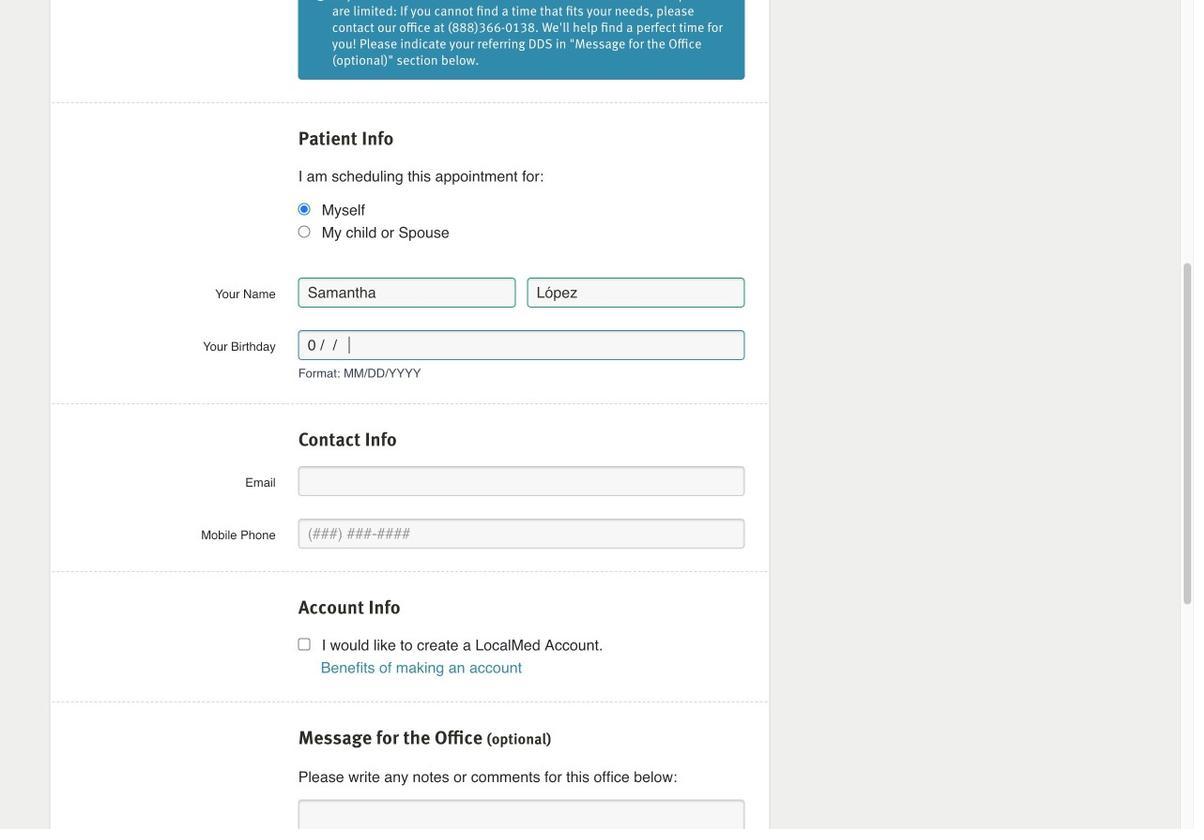 Task type: vqa. For each thing, say whether or not it's contained in the screenshot.
close menu icon
no



Task type: locate. For each thing, give the bounding box(es) containing it.
(###) ###-#### telephone field
[[298, 519, 745, 549]]

Last text field
[[527, 278, 745, 308]]

None radio
[[298, 203, 310, 215], [298, 226, 310, 238], [298, 203, 310, 215], [298, 226, 310, 238]]

None email field
[[298, 467, 745, 497]]

None checkbox
[[298, 639, 310, 651]]



Task type: describe. For each thing, give the bounding box(es) containing it.
First text field
[[298, 278, 516, 308]]

  /  /     text field
[[298, 330, 745, 360]]



